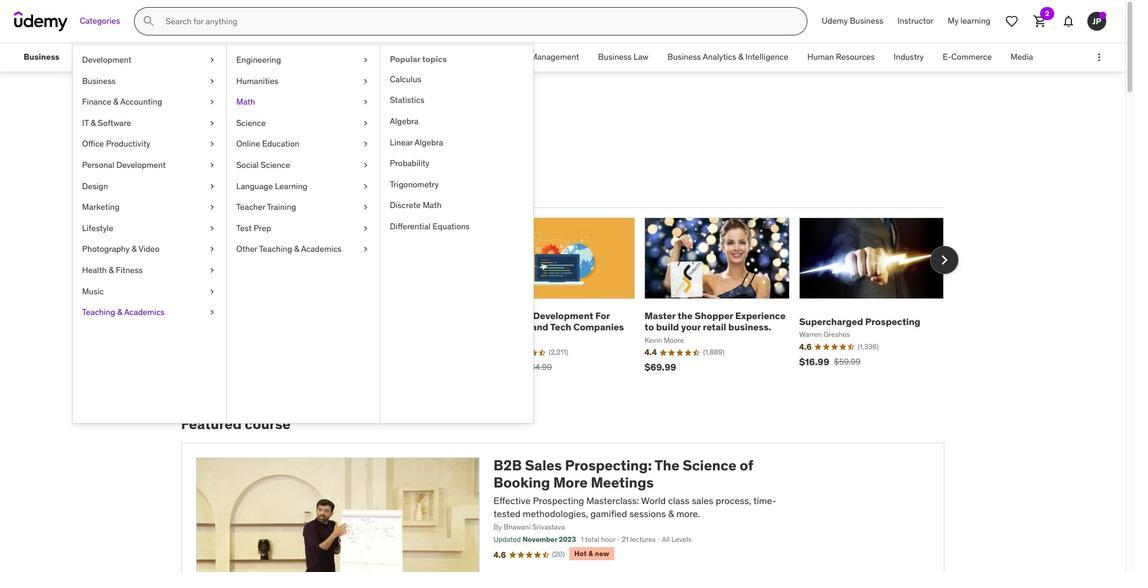 Task type: describe. For each thing, give the bounding box(es) containing it.
1 horizontal spatial business link
[[73, 71, 226, 92]]

finance & accounting
[[82, 96, 162, 107]]

differential equations
[[390, 221, 470, 232]]

popular
[[208, 186, 243, 198]]

updated
[[494, 535, 521, 544]]

Search for anything text field
[[163, 11, 793, 31]]

master
[[645, 310, 676, 322]]

industry link
[[885, 43, 934, 72]]

teaching & academics
[[82, 307, 165, 317]]

test prep
[[236, 223, 271, 233]]

methodologies,
[[523, 508, 588, 520]]

more.
[[677, 508, 701, 520]]

topics
[[422, 54, 447, 64]]

0 vertical spatial to
[[239, 151, 254, 169]]

& for finance & accounting
[[113, 96, 118, 107]]

4.6
[[494, 550, 506, 560]]

& right analytics
[[739, 52, 744, 62]]

it & software
[[82, 117, 131, 128]]

photography & video
[[82, 244, 160, 254]]

more
[[554, 473, 588, 492]]

marketing
[[82, 202, 120, 212]]

popular topics
[[390, 54, 447, 64]]

operations
[[442, 52, 483, 62]]

calculus link
[[381, 69, 534, 90]]

tested
[[494, 508, 521, 520]]

teacher training
[[236, 202, 296, 212]]

class
[[669, 495, 690, 506]]

shopping cart with 2 items image
[[1034, 14, 1048, 28]]

project
[[502, 52, 529, 62]]

hour
[[602, 535, 616, 544]]

& for health & fitness
[[109, 265, 114, 275]]

probability link
[[381, 153, 534, 174]]

xsmall image for finance & accounting
[[207, 96, 217, 108]]

prospecting inside carousel element
[[866, 315, 921, 327]]

photography & video link
[[73, 239, 226, 260]]

november
[[523, 535, 558, 544]]

business law link
[[589, 43, 658, 72]]

math element
[[380, 45, 534, 423]]

& down test prep link on the top of the page
[[294, 244, 299, 254]]

lifestyle
[[82, 223, 113, 233]]

sales
[[692, 495, 714, 506]]

sessions
[[630, 508, 666, 520]]

my learning
[[948, 15, 991, 26]]

lectures
[[631, 535, 656, 544]]

xsmall image for it & software
[[207, 117, 217, 129]]

e-commerce link
[[934, 43, 1002, 72]]

& for it & software
[[91, 117, 96, 128]]

1 management from the left
[[250, 52, 298, 62]]

1 vertical spatial algebra
[[415, 137, 443, 148]]

office
[[82, 139, 104, 149]]

e-commerce
[[943, 52, 992, 62]]

udemy business
[[822, 15, 884, 26]]

finance & accounting link
[[73, 92, 226, 113]]

humanities link
[[227, 71, 380, 92]]

entrepreneurship link
[[80, 43, 163, 72]]

sales inside b2b sales prospecting: the science of booking more meetings effective prospecting masterclass: world class sales process, time- tested methodologies, gamified sessions & more. by bhawani srivastava
[[525, 456, 562, 475]]

business inside the "business development for startups and tech companies"
[[490, 310, 531, 322]]

business right "udemy"
[[850, 15, 884, 26]]

xsmall image for design
[[207, 181, 217, 192]]

software
[[98, 117, 131, 128]]

office productivity link
[[73, 134, 226, 155]]

2 management from the left
[[531, 52, 580, 62]]

engineering link
[[227, 50, 380, 71]]

analytics
[[703, 52, 737, 62]]

law
[[634, 52, 649, 62]]

teaching & academics link
[[73, 302, 226, 323]]

new
[[595, 549, 610, 558]]

business left law on the right top of page
[[598, 52, 632, 62]]

xsmall image for office productivity
[[207, 139, 217, 150]]

algebra link
[[381, 111, 534, 132]]

science inside 'link'
[[236, 117, 266, 128]]

accounting
[[120, 96, 162, 107]]

arrow pointing to subcategory menu links image
[[69, 43, 80, 72]]

0 vertical spatial teaching
[[259, 244, 292, 254]]

statistics
[[390, 95, 425, 105]]

0 vertical spatial academics
[[301, 244, 342, 254]]

most
[[184, 186, 206, 198]]

education
[[262, 139, 300, 149]]

learning
[[961, 15, 991, 26]]

trigonometry link
[[381, 174, 534, 195]]

updated november 2023
[[494, 535, 576, 544]]

most popular
[[184, 186, 243, 198]]

0 vertical spatial development
[[82, 54, 132, 65]]

business.
[[729, 321, 772, 333]]

xsmall image for test prep
[[361, 223, 371, 234]]

e-
[[943, 52, 952, 62]]

operations link
[[433, 43, 493, 72]]

fitness
[[116, 265, 143, 275]]

music
[[82, 286, 104, 296]]

engineering
[[236, 54, 281, 65]]

notifications image
[[1062, 14, 1076, 28]]

human
[[808, 52, 834, 62]]

0 horizontal spatial sales
[[181, 99, 231, 124]]

development for business
[[533, 310, 594, 322]]

communication link
[[163, 43, 240, 72]]

discrete
[[390, 200, 421, 211]]

business development for startups and tech companies
[[490, 310, 624, 333]]

1 total hour
[[581, 535, 616, 544]]

xsmall image for music
[[207, 286, 217, 297]]

for
[[596, 310, 610, 322]]

xsmall image for humanities
[[361, 75, 371, 87]]

hot
[[575, 549, 587, 558]]

0 vertical spatial algebra
[[390, 116, 419, 126]]

next image
[[935, 251, 954, 269]]

statistics link
[[381, 90, 534, 111]]

discrete math link
[[381, 195, 534, 216]]

online education link
[[227, 134, 380, 155]]

popular
[[390, 54, 421, 64]]

development for personal
[[116, 160, 166, 170]]

personal
[[82, 160, 114, 170]]

science inside b2b sales prospecting: the science of booking more meetings effective prospecting masterclass: world class sales process, time- tested methodologies, gamified sessions & more. by bhawani srivastava
[[683, 456, 737, 475]]

xsmall image for other teaching & academics
[[361, 244, 371, 255]]

trending
[[257, 186, 297, 198]]

categories button
[[73, 7, 127, 35]]

personal development link
[[73, 155, 226, 176]]

linear algebra link
[[381, 132, 534, 153]]

the
[[655, 456, 680, 475]]

0 horizontal spatial academics
[[124, 307, 165, 317]]

business left popular
[[356, 52, 390, 62]]

language learning
[[236, 181, 308, 191]]

linear
[[390, 137, 413, 148]]

tech
[[551, 321, 572, 333]]

math inside math link
[[236, 96, 255, 107]]

trending button
[[255, 178, 299, 207]]



Task type: vqa. For each thing, say whether or not it's contained in the screenshot.
Business Law
yes



Task type: locate. For each thing, give the bounding box(es) containing it.
time-
[[754, 495, 777, 506]]

management up humanities
[[250, 52, 298, 62]]

my
[[948, 15, 959, 26]]

0 horizontal spatial business link
[[14, 43, 69, 72]]

science up sales
[[683, 456, 737, 475]]

business up the finance
[[82, 75, 116, 86]]

started
[[310, 151, 359, 169]]

1 horizontal spatial academics
[[301, 244, 342, 254]]

xsmall image for math
[[361, 96, 371, 108]]

& for hot & new
[[589, 549, 594, 558]]

other teaching & academics
[[236, 244, 342, 254]]

(20)
[[552, 550, 565, 559]]

differential equations link
[[381, 216, 534, 237]]

carousel element
[[181, 217, 959, 388]]

instructor
[[898, 15, 934, 26]]

0 vertical spatial science
[[236, 117, 266, 128]]

online education
[[236, 139, 300, 149]]

calculus
[[390, 74, 422, 84]]

linear algebra
[[390, 137, 443, 148]]

xsmall image for development
[[207, 54, 217, 66]]

health & fitness link
[[73, 260, 226, 281]]

business strategy
[[356, 52, 424, 62]]

xsmall image for marketing
[[207, 202, 217, 213]]

1
[[581, 535, 584, 544]]

xsmall image
[[207, 54, 217, 66], [361, 54, 371, 66], [207, 75, 217, 87], [361, 75, 371, 87], [207, 96, 217, 108], [207, 139, 217, 150], [361, 139, 371, 150], [207, 202, 217, 213], [361, 202, 371, 213], [361, 223, 371, 234], [207, 265, 217, 276], [207, 286, 217, 297], [207, 307, 217, 318]]

lifestyle link
[[73, 218, 226, 239]]

xsmall image for lifestyle
[[207, 223, 217, 234]]

test
[[236, 223, 252, 233]]

by
[[494, 523, 502, 532]]

the
[[678, 310, 693, 322]]

xsmall image for health & fitness
[[207, 265, 217, 276]]

xsmall image for teaching & academics
[[207, 307, 217, 318]]

1 vertical spatial math
[[423, 200, 442, 211]]

course
[[245, 415, 291, 433]]

intelligence
[[746, 52, 789, 62]]

1 vertical spatial teaching
[[82, 307, 115, 317]]

xsmall image inside 'design' link
[[207, 181, 217, 192]]

0 horizontal spatial to
[[239, 151, 254, 169]]

most popular button
[[181, 178, 245, 207]]

xsmall image for personal development
[[207, 160, 217, 171]]

prospecting:
[[565, 456, 652, 475]]

& for photography & video
[[132, 244, 137, 254]]

xsmall image inside language learning link
[[361, 181, 371, 192]]

xsmall image inside it & software link
[[207, 117, 217, 129]]

more subcategory menu links image
[[1094, 51, 1106, 63]]

& right it
[[91, 117, 96, 128]]

online
[[236, 139, 260, 149]]

teacher training link
[[227, 197, 380, 218]]

levels
[[672, 535, 692, 544]]

humanities
[[236, 75, 279, 86]]

teaching
[[259, 244, 292, 254], [82, 307, 115, 317]]

science
[[236, 117, 266, 128], [261, 160, 290, 170], [683, 456, 737, 475]]

equations
[[433, 221, 470, 232]]

video
[[139, 244, 160, 254]]

health
[[82, 265, 107, 275]]

business analytics & intelligence
[[668, 52, 789, 62]]

& left video
[[132, 244, 137, 254]]

management right project
[[531, 52, 580, 62]]

meetings
[[591, 473, 654, 492]]

total
[[585, 535, 600, 544]]

0 vertical spatial prospecting
[[866, 315, 921, 327]]

1 vertical spatial development
[[116, 160, 166, 170]]

and
[[532, 321, 549, 333]]

project management
[[502, 52, 580, 62]]

& down class
[[669, 508, 674, 520]]

trigonometry
[[390, 179, 439, 190]]

algebra right linear
[[415, 137, 443, 148]]

business left arrow pointing to subcategory menu links icon
[[24, 52, 59, 62]]

it & software link
[[73, 113, 226, 134]]

xsmall image inside marketing link
[[207, 202, 217, 213]]

& inside b2b sales prospecting: the science of booking more meetings effective prospecting masterclass: world class sales process, time- tested methodologies, gamified sessions & more. by bhawani srivastava
[[669, 508, 674, 520]]

jp
[[1093, 16, 1102, 26]]

teaching down the music
[[82, 307, 115, 317]]

xsmall image inside teacher training link
[[361, 202, 371, 213]]

xsmall image inside humanities link
[[361, 75, 371, 87]]

social science
[[236, 160, 290, 170]]

xsmall image inside lifestyle 'link'
[[207, 223, 217, 234]]

0 horizontal spatial teaching
[[82, 307, 115, 317]]

1 vertical spatial courses
[[181, 151, 236, 169]]

0 horizontal spatial prospecting
[[533, 495, 584, 506]]

math up differential equations
[[423, 200, 442, 211]]

business left the and
[[490, 310, 531, 322]]

srivastava
[[533, 523, 565, 532]]

business link up accounting
[[73, 71, 226, 92]]

supercharged
[[800, 315, 864, 327]]

1 horizontal spatial sales
[[525, 456, 562, 475]]

math link
[[227, 92, 380, 113]]

discrete math
[[390, 200, 442, 211]]

wishlist image
[[1005, 14, 1020, 28]]

1 horizontal spatial teaching
[[259, 244, 292, 254]]

teacher
[[236, 202, 265, 212]]

courses
[[235, 99, 312, 124], [181, 151, 236, 169]]

supercharged prospecting link
[[800, 315, 921, 327]]

xsmall image inside business link
[[207, 75, 217, 87]]

development inside the "business development for startups and tech companies"
[[533, 310, 594, 322]]

master the shopper experience to build your retail business. link
[[645, 310, 786, 333]]

1 vertical spatial sales
[[525, 456, 562, 475]]

b2b sales prospecting: the science of booking more meetings effective prospecting masterclass: world class sales process, time- tested methodologies, gamified sessions & more. by bhawani srivastava
[[494, 456, 777, 532]]

xsmall image inside "health & fitness" link
[[207, 265, 217, 276]]

xsmall image inside test prep link
[[361, 223, 371, 234]]

xsmall image inside social science link
[[361, 160, 371, 171]]

your
[[682, 321, 701, 333]]

& right "hot"
[[589, 549, 594, 558]]

1 vertical spatial to
[[645, 321, 654, 333]]

science up "online"
[[236, 117, 266, 128]]

xsmall image inside personal development link
[[207, 160, 217, 171]]

sales right b2b
[[525, 456, 562, 475]]

courses up online education
[[235, 99, 312, 124]]

xsmall image for online education
[[361, 139, 371, 150]]

business link
[[14, 43, 69, 72], [73, 71, 226, 92]]

science link
[[227, 113, 380, 134]]

xsmall image for teacher training
[[361, 202, 371, 213]]

jp link
[[1083, 7, 1112, 35]]

xsmall image inside teaching & academics link
[[207, 307, 217, 318]]

xsmall image inside engineering link
[[361, 54, 371, 66]]

xsmall image for engineering
[[361, 54, 371, 66]]

& for teaching & academics
[[117, 307, 122, 317]]

xsmall image for science
[[361, 117, 371, 129]]

effective
[[494, 495, 531, 506]]

udemy image
[[14, 11, 68, 31]]

media
[[1011, 52, 1034, 62]]

math inside discrete math 'link'
[[423, 200, 442, 211]]

academics down test prep link on the top of the page
[[301, 244, 342, 254]]

1 vertical spatial prospecting
[[533, 495, 584, 506]]

teaching down prep
[[259, 244, 292, 254]]

xsmall image
[[361, 96, 371, 108], [207, 117, 217, 129], [361, 117, 371, 129], [207, 160, 217, 171], [361, 160, 371, 171], [207, 181, 217, 192], [361, 181, 371, 192], [207, 223, 217, 234], [207, 244, 217, 255], [361, 244, 371, 255]]

world
[[642, 495, 666, 506]]

productivity
[[106, 139, 150, 149]]

health & fitness
[[82, 265, 143, 275]]

math down humanities
[[236, 96, 255, 107]]

prep
[[254, 223, 271, 233]]

courses up most popular on the top of page
[[181, 151, 236, 169]]

xsmall image inside office productivity link
[[207, 139, 217, 150]]

differential
[[390, 221, 431, 232]]

science up language learning
[[261, 160, 290, 170]]

xsmall image inside finance & accounting link
[[207, 96, 217, 108]]

you
[[282, 151, 307, 169]]

prospecting inside b2b sales prospecting: the science of booking more meetings effective prospecting masterclass: world class sales process, time- tested methodologies, gamified sessions & more. by bhawani srivastava
[[533, 495, 584, 506]]

to inside master the shopper experience to build your retail business.
[[645, 321, 654, 333]]

xsmall image for business
[[207, 75, 217, 87]]

commerce
[[952, 52, 992, 62]]

xsmall image inside the online education link
[[361, 139, 371, 150]]

academics down 'music' link on the left of page
[[124, 307, 165, 317]]

& right the finance
[[113, 96, 118, 107]]

gamified
[[591, 508, 628, 520]]

xsmall image inside other teaching & academics link
[[361, 244, 371, 255]]

it
[[82, 117, 89, 128]]

2 vertical spatial development
[[533, 310, 594, 322]]

to
[[239, 151, 254, 169], [645, 321, 654, 333]]

development link
[[73, 50, 226, 71]]

entrepreneurship
[[89, 52, 154, 62]]

process,
[[716, 495, 752, 506]]

1 horizontal spatial to
[[645, 321, 654, 333]]

xsmall image inside science 'link'
[[361, 117, 371, 129]]

1 horizontal spatial management
[[531, 52, 580, 62]]

xsmall image for social science
[[361, 160, 371, 171]]

2 vertical spatial science
[[683, 456, 737, 475]]

other teaching & academics link
[[227, 239, 380, 260]]

algebra
[[390, 116, 419, 126], [415, 137, 443, 148]]

1 vertical spatial science
[[261, 160, 290, 170]]

retail
[[703, 321, 727, 333]]

business left analytics
[[668, 52, 701, 62]]

xsmall image inside math link
[[361, 96, 371, 108]]

business link down udemy 'image'
[[14, 43, 69, 72]]

xsmall image for language learning
[[361, 181, 371, 192]]

xsmall image inside 'music' link
[[207, 286, 217, 297]]

other
[[236, 244, 257, 254]]

xsmall image inside development link
[[207, 54, 217, 66]]

xsmall image for photography & video
[[207, 244, 217, 255]]

1 horizontal spatial prospecting
[[866, 315, 921, 327]]

0 vertical spatial courses
[[235, 99, 312, 124]]

categories
[[80, 15, 120, 26]]

submit search image
[[142, 14, 156, 28]]

1 horizontal spatial math
[[423, 200, 442, 211]]

xsmall image inside photography & video link
[[207, 244, 217, 255]]

0 vertical spatial math
[[236, 96, 255, 107]]

& right health at top left
[[109, 265, 114, 275]]

0 vertical spatial sales
[[181, 99, 231, 124]]

to left the "build"
[[645, 321, 654, 333]]

0 horizontal spatial math
[[236, 96, 255, 107]]

get
[[257, 151, 279, 169]]

& down 'music' link on the left of page
[[117, 307, 122, 317]]

algebra up linear
[[390, 116, 419, 126]]

to down "online"
[[239, 151, 254, 169]]

marketing link
[[73, 197, 226, 218]]

personal development
[[82, 160, 166, 170]]

you have alerts image
[[1100, 12, 1107, 19]]

sales down "communication" link
[[181, 99, 231, 124]]

courses to get you started
[[181, 151, 359, 169]]

my learning link
[[941, 7, 998, 35]]

all
[[662, 535, 670, 544]]

1 vertical spatial academics
[[124, 307, 165, 317]]

0 horizontal spatial management
[[250, 52, 298, 62]]



